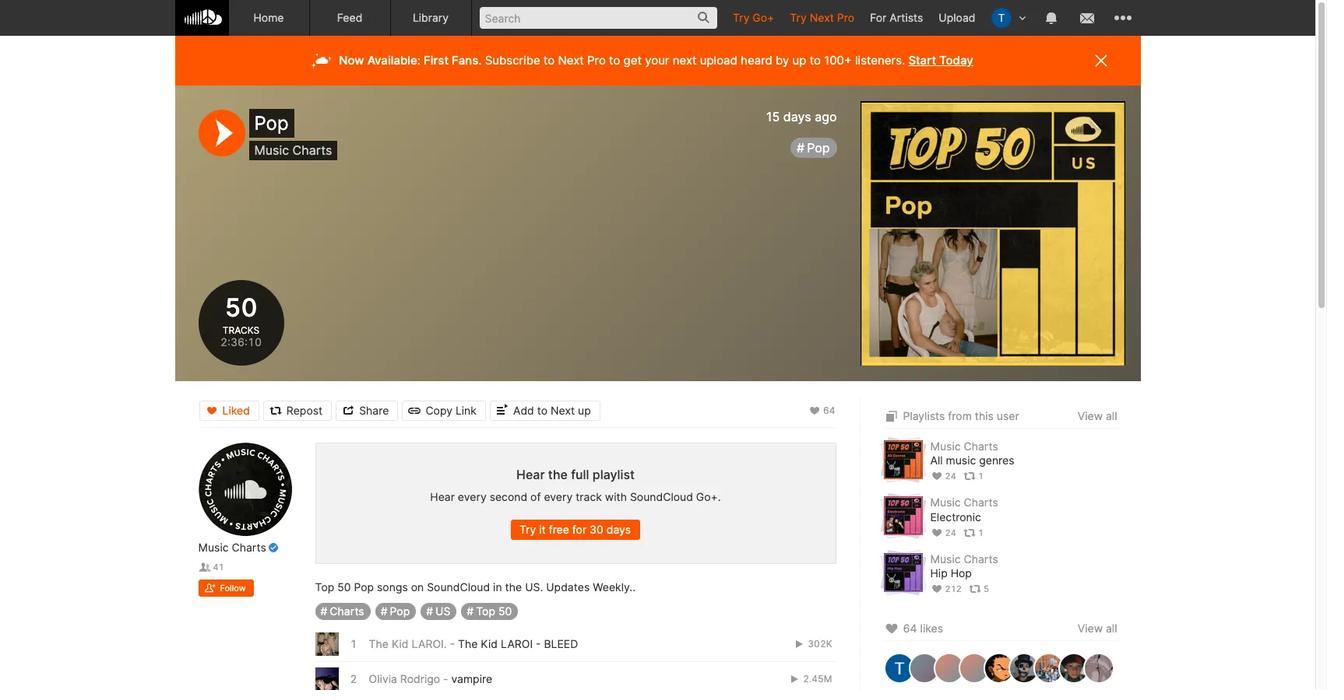 Task type: vqa. For each thing, say whether or not it's contained in the screenshot.
the Artists
yes



Task type: describe. For each thing, give the bounding box(es) containing it.
feed link
[[310, 0, 391, 36]]

first
[[424, 53, 449, 68]]

mohammadsakiam's avatar element
[[1008, 654, 1040, 685]]

fans.
[[452, 53, 482, 68]]

0 horizontal spatial the
[[505, 581, 522, 595]]

the kid laroi. link
[[369, 638, 447, 651]]

try for try go+
[[733, 11, 750, 24]]

try go+
[[733, 11, 775, 24]]

0 vertical spatial pop link
[[791, 138, 837, 158]]

olivia
[[369, 673, 397, 686]]

updates
[[546, 581, 590, 595]]

the kid laroi - bleed element
[[315, 633, 338, 657]]

try next pro link
[[782, 0, 862, 35]]

now
[[339, 53, 364, 68]]

view all for 64 likes
[[1078, 622, 1117, 636]]

charts for music charts hip hop
[[964, 553, 998, 566]]

50 for top 50 pop songs on soundcloud in the us. updates weekly..
[[337, 581, 351, 595]]

from
[[948, 410, 972, 423]]

user
[[997, 410, 1019, 423]]

1 horizontal spatial tara schultz's avatar element
[[991, 8, 1011, 28]]

electronic
[[930, 511, 981, 524]]

0 vertical spatial days
[[783, 109, 811, 125]]

all music genres link
[[930, 454, 1015, 468]]

top 50 pop songs on soundcloud in the us. updates weekly..
[[315, 581, 636, 595]]

pop element
[[860, 101, 1125, 366]]

next inside add to next up button
[[551, 404, 575, 417]]

follow button
[[198, 580, 254, 598]]

track
[[576, 491, 602, 504]]

add to next up button
[[490, 401, 600, 421]]

try it free for 30 days link
[[511, 521, 640, 541]]

top for top 50
[[476, 605, 495, 618]]

2 kid from the left
[[481, 638, 498, 651]]

0 horizontal spatial pro
[[587, 53, 606, 68]]

laroi.
[[412, 638, 447, 651]]

1 vertical spatial next
[[558, 53, 584, 68]]

1 the from the left
[[369, 638, 389, 651]]

charts for music charts electronic
[[964, 496, 998, 510]]

music charts link for music charts hip hop
[[930, 553, 998, 566]]

repost button
[[263, 401, 332, 421]]

playlist stats element for music charts all music genres
[[930, 468, 1117, 486]]

vampire
[[451, 673, 492, 686]]

playlist stats element for music charts hip hop
[[930, 581, 1117, 598]]

music charts all music genres
[[930, 440, 1015, 468]]

laroi
[[501, 638, 533, 651]]

olivia rodrigo link
[[369, 673, 440, 686]]

rodrigo
[[400, 673, 440, 686]]

1 vertical spatial tara schultz's avatar element
[[884, 654, 915, 685]]

listeners.
[[855, 53, 905, 68]]

all for playlists from this user
[[1106, 410, 1117, 423]]

0 horizontal spatial soundcloud
[[427, 581, 490, 595]]

copy
[[426, 404, 453, 417]]

24 link for electronic
[[930, 528, 956, 539]]

0 horizontal spatial pop link
[[375, 604, 416, 621]]

for artists link
[[862, 0, 931, 35]]

212 link
[[930, 584, 962, 595]]

1 horizontal spatial hear
[[516, 467, 545, 483]]

music charts hip hop
[[930, 553, 998, 580]]

100+
[[824, 53, 852, 68]]

ago
[[815, 109, 837, 125]]

all music genres element
[[884, 441, 923, 480]]

1 for all music genres
[[978, 472, 984, 482]]

playlists from this user
[[903, 410, 1019, 423]]

top for top 50 pop songs on soundcloud in the us. updates weekly..
[[315, 581, 334, 595]]

24 link for all
[[930, 472, 956, 482]]

upload link
[[931, 0, 983, 35]]

playlists
[[903, 410, 945, 423]]

start today link
[[909, 53, 973, 68]]

1 for electronic
[[978, 528, 984, 539]]

2
[[350, 673, 357, 686]]

this
[[975, 410, 994, 423]]

us link
[[421, 604, 457, 621]]

share button
[[336, 401, 398, 421]]

jj's avatar element
[[983, 654, 1015, 685]]

likes
[[920, 622, 943, 636]]

0 horizontal spatial -
[[443, 673, 448, 686]]

full
[[571, 467, 589, 483]]

try go+ link
[[725, 0, 782, 35]]

2 the from the left
[[458, 638, 478, 651]]

link
[[456, 404, 477, 417]]

music charts link for music charts electronic
[[930, 496, 998, 510]]

64 for 64
[[823, 405, 835, 416]]

charts for music charts
[[232, 541, 266, 555]]

follow
[[220, 584, 246, 594]]

view for 64 likes
[[1078, 622, 1103, 636]]

1 horizontal spatial up
[[793, 53, 807, 68]]

music
[[946, 454, 976, 468]]

ss140's avatar element
[[909, 654, 940, 685]]

1 every from the left
[[458, 491, 487, 504]]

feed
[[337, 11, 362, 24]]

available:
[[367, 53, 421, 68]]

second
[[490, 491, 527, 504]]

1 link for all
[[963, 472, 984, 482]]

1 vertical spatial hear
[[430, 491, 455, 504]]

hip
[[930, 567, 948, 580]]

liked button
[[199, 401, 259, 421]]

1 kid from the left
[[392, 638, 409, 651]]

charts inside pop music charts
[[293, 143, 332, 158]]

go+
[[753, 11, 775, 24]]

view all for playlists from this user
[[1078, 410, 1117, 423]]

for
[[572, 524, 587, 537]]

41
[[213, 563, 224, 573]]

add
[[513, 404, 534, 417]]

copy link button
[[402, 401, 486, 421]]

2 vertical spatial 1
[[350, 638, 357, 651]]

music charts electronic
[[930, 496, 998, 524]]

start
[[909, 53, 936, 68]]

50 for top 50
[[498, 605, 512, 618]]

212
[[945, 584, 962, 595]]

heard
[[741, 53, 773, 68]]

302k
[[805, 639, 832, 650]]

in
[[493, 581, 502, 595]]

try it free for 30 days
[[519, 524, 631, 537]]

olivia rodrigo - vampire
[[369, 673, 492, 686]]

of
[[531, 491, 541, 504]]

it
[[539, 524, 546, 537]]

user429838722's avatar element
[[934, 654, 965, 685]]

64 for 64 likes
[[903, 622, 917, 636]]

tracks
[[223, 325, 260, 336]]



Task type: locate. For each thing, give the bounding box(es) containing it.
top up charts link
[[315, 581, 334, 595]]

days right 30
[[607, 524, 631, 537]]

to right subscribe
[[544, 53, 555, 68]]

free
[[549, 524, 569, 537]]

64 likes
[[903, 622, 943, 636]]

0 vertical spatial up
[[793, 53, 807, 68]]

days right 15
[[783, 109, 811, 125]]

playlist stats element down music charts electronic
[[930, 525, 1117, 542]]

0 horizontal spatial up
[[578, 404, 591, 417]]

days
[[783, 109, 811, 125], [607, 524, 631, 537]]

- right laroi in the bottom left of the page
[[536, 638, 541, 651]]

try left go+
[[733, 11, 750, 24]]

2 vertical spatial next
[[551, 404, 575, 417]]

electronic link
[[930, 511, 981, 525]]

None search field
[[472, 0, 725, 35]]

repost
[[287, 404, 323, 417]]

2 vertical spatial playlist stats element
[[930, 581, 1117, 598]]

1 vertical spatial view all
[[1078, 622, 1117, 636]]

to left 100+
[[810, 53, 821, 68]]

music inside music charts electronic
[[930, 496, 961, 510]]

us.
[[525, 581, 543, 595]]

2 horizontal spatial 50
[[498, 605, 512, 618]]

pop
[[254, 112, 289, 135], [807, 141, 830, 156], [354, 581, 374, 595], [390, 605, 410, 618]]

1 24 from the top
[[945, 472, 956, 482]]

pop link down 15 days ago
[[791, 138, 837, 158]]

1 vertical spatial all
[[1106, 622, 1117, 636]]

on
[[411, 581, 424, 595]]

for artists
[[870, 11, 923, 24]]

by
[[776, 53, 789, 68]]

24 link
[[930, 472, 956, 482], [930, 528, 956, 539]]

every left second on the bottom left
[[458, 491, 487, 504]]

0 vertical spatial soundcloud
[[630, 491, 693, 504]]

1 link
[[963, 472, 984, 482], [963, 528, 984, 539]]

0 vertical spatial playlist stats element
[[930, 468, 1117, 486]]

next down search search box
[[558, 53, 584, 68]]

us
[[435, 605, 451, 618]]

shanté a.'s avatar element
[[1058, 654, 1089, 685]]

bleed
[[544, 638, 578, 651]]

library
[[413, 11, 449, 24]]

try
[[733, 11, 750, 24], [790, 11, 807, 24], [519, 524, 536, 537]]

1 vertical spatial soundcloud
[[427, 581, 490, 595]]

1 horizontal spatial the
[[548, 467, 568, 483]]

subscribe
[[485, 53, 540, 68]]

get
[[624, 53, 642, 68]]

upload
[[939, 11, 976, 24]]

all for 64 likes
[[1106, 622, 1117, 636]]

0 vertical spatial the
[[548, 467, 568, 483]]

music for electronic
[[930, 496, 961, 510]]

hear left second on the bottom left
[[430, 491, 455, 504]]

24 for electronic
[[945, 528, 956, 539]]

1 vertical spatial 1
[[978, 528, 984, 539]]

24 link down electronic link
[[930, 528, 956, 539]]

the kid laroi - bleed link
[[458, 638, 578, 651]]

go+.
[[696, 491, 721, 504]]

tara schultz's avatar element
[[991, 8, 1011, 28], [884, 654, 915, 685]]

1 horizontal spatial soundcloud
[[630, 491, 693, 504]]

to
[[544, 53, 555, 68], [609, 53, 620, 68], [810, 53, 821, 68], [537, 404, 548, 417]]

copy link
[[426, 404, 477, 417]]

pro left get
[[587, 53, 606, 68]]

0 vertical spatial all
[[1106, 410, 1117, 423]]

dweezy's avatar element
[[1033, 654, 1064, 685]]

playlist
[[593, 467, 635, 483]]

the inside hear the full playlist hear every second of every track with soundcloud go+.
[[548, 467, 568, 483]]

50 inside 50 tracks 2:36:10
[[225, 293, 258, 323]]

0 vertical spatial pro
[[837, 11, 855, 24]]

2.45m
[[801, 674, 832, 685]]

liked
[[222, 404, 250, 417]]

50 up charts link
[[337, 581, 351, 595]]

1 vertical spatial the
[[505, 581, 522, 595]]

to inside add to next up button
[[537, 404, 548, 417]]

1 vertical spatial 1 link
[[963, 528, 984, 539]]

3 playlist stats element from the top
[[930, 581, 1117, 598]]

1 vertical spatial 24 link
[[930, 528, 956, 539]]

the up olivia
[[369, 638, 389, 651]]

0 horizontal spatial 64
[[823, 405, 835, 416]]

24 for all
[[945, 472, 956, 482]]

1 vertical spatial up
[[578, 404, 591, 417]]

1 right the kid laroi - bleed element
[[350, 638, 357, 651]]

0 horizontal spatial top
[[315, 581, 334, 595]]

try next pro
[[790, 11, 855, 24]]

0 vertical spatial hear
[[516, 467, 545, 483]]

playlist stats element down music charts hip hop
[[930, 581, 1117, 598]]

tara schultz's avatar element right upload "link" at the right top of the page
[[991, 8, 1011, 28]]

charts inside music charts all music genres
[[964, 440, 998, 453]]

50
[[225, 293, 258, 323], [337, 581, 351, 595], [498, 605, 512, 618]]

2:36:10
[[220, 336, 262, 349]]

1 view all from the top
[[1078, 410, 1117, 423]]

music for all
[[930, 440, 961, 453]]

1 horizontal spatial pop link
[[791, 138, 837, 158]]

0 vertical spatial 1 link
[[963, 472, 984, 482]]

2 view all from the top
[[1078, 622, 1117, 636]]

1 vertical spatial 64
[[903, 622, 917, 636]]

music charts link
[[254, 143, 332, 158], [930, 440, 998, 453], [930, 496, 998, 510], [198, 541, 266, 556], [930, 553, 998, 566]]

pop link down songs
[[375, 604, 416, 621]]

2 vertical spatial 50
[[498, 605, 512, 618]]

with
[[605, 491, 627, 504]]

now available: first fans. subscribe to next pro to get your next upload heard by up to 100+ listeners. start today
[[339, 53, 973, 68]]

playlist stats element containing 212
[[930, 581, 1117, 598]]

0 vertical spatial view all
[[1078, 410, 1117, 423]]

the kid laroi. - the kid laroi - bleed
[[369, 638, 578, 651]]

1 down all music genres link
[[978, 472, 984, 482]]

1 link down all music genres link
[[963, 472, 984, 482]]

top 50
[[476, 605, 512, 618]]

2 horizontal spatial try
[[790, 11, 807, 24]]

24 link down all
[[930, 472, 956, 482]]

top 50 link
[[461, 604, 518, 621]]

kid left laroi in the bottom left of the page
[[481, 638, 498, 651]]

share
[[359, 404, 389, 417]]

0 vertical spatial tara schultz's avatar element
[[991, 8, 1011, 28]]

every
[[458, 491, 487, 504], [544, 491, 573, 504]]

1 vertical spatial pop link
[[375, 604, 416, 621]]

1 down music charts electronic
[[978, 528, 984, 539]]

5
[[984, 584, 989, 595]]

home link
[[229, 0, 310, 36]]

Search search field
[[479, 7, 717, 29]]

2 view from the top
[[1078, 622, 1103, 636]]

0 vertical spatial 50
[[225, 293, 258, 323]]

the left full
[[548, 467, 568, 483]]

64 left set image at right bottom
[[823, 405, 835, 416]]

music charts
[[198, 541, 266, 555]]

50 tracks 2:36:10
[[220, 293, 262, 349]]

soundcloud
[[630, 491, 693, 504], [427, 581, 490, 595]]

0 vertical spatial 24 link
[[930, 472, 956, 482]]

library link
[[391, 0, 472, 36]]

up
[[793, 53, 807, 68], [578, 404, 591, 417]]

50 inside top 50 link
[[498, 605, 512, 618]]

1 vertical spatial 50
[[337, 581, 351, 595]]

playlist stats element down genres
[[930, 468, 1117, 486]]

try left 'it'
[[519, 524, 536, 537]]

0 horizontal spatial kid
[[392, 638, 409, 651]]

2 1 link from the top
[[963, 528, 984, 539]]

- right rodrigo at the left bottom
[[443, 673, 448, 686]]

set image
[[884, 407, 900, 426]]

pro left the for
[[837, 11, 855, 24]]

your
[[645, 53, 669, 68]]

music inside music charts hip hop
[[930, 553, 961, 566]]

0 horizontal spatial try
[[519, 524, 536, 537]]

1 horizontal spatial kid
[[481, 638, 498, 651]]

0 horizontal spatial days
[[607, 524, 631, 537]]

music charts link for music charts all music genres
[[930, 440, 998, 453]]

hear the full playlist hear every second of every track with soundcloud go+.
[[430, 467, 721, 504]]

hear up of
[[516, 467, 545, 483]]

hip hop element
[[884, 554, 923, 593]]

music inside pop music charts
[[254, 143, 289, 158]]

50 down in
[[498, 605, 512, 618]]

- right laroi.
[[450, 638, 455, 651]]

next inside try next pro link
[[810, 11, 834, 24]]

64 link
[[808, 405, 835, 417]]

like image
[[884, 620, 900, 639]]

1 link for electronic
[[963, 528, 984, 539]]

charts for music charts all music genres
[[964, 440, 998, 453]]

2 all from the top
[[1106, 622, 1117, 636]]

view
[[1078, 410, 1103, 423], [1078, 622, 1103, 636]]

music charts's avatar element
[[198, 443, 292, 537]]

upload
[[700, 53, 738, 68]]

soundcloud right with
[[630, 491, 693, 504]]

up right by
[[793, 53, 807, 68]]

playlist stats element for music charts electronic
[[930, 525, 1117, 542]]

1 vertical spatial days
[[607, 524, 631, 537]]

41 link
[[198, 563, 224, 573]]

every right of
[[544, 491, 573, 504]]

up right add at the bottom left of page
[[578, 404, 591, 417]]

pro
[[837, 11, 855, 24], [587, 53, 606, 68]]

5 link
[[969, 584, 989, 595]]

songs
[[377, 581, 408, 595]]

to right add at the bottom left of page
[[537, 404, 548, 417]]

to left get
[[609, 53, 620, 68]]

64 right like 'image' at the right of page
[[903, 622, 917, 636]]

kid left laroi.
[[392, 638, 409, 651]]

try for try it free for 30 days
[[519, 524, 536, 537]]

vampire element
[[315, 668, 338, 691]]

electronic element
[[884, 497, 923, 536]]

next right add at the bottom left of page
[[551, 404, 575, 417]]

0 vertical spatial view
[[1078, 410, 1103, 423]]

music inside music charts all music genres
[[930, 440, 961, 453]]

2 horizontal spatial -
[[536, 638, 541, 651]]

1 horizontal spatial pro
[[837, 11, 855, 24]]

jessenia hernandez's avatar element
[[959, 654, 990, 685]]

soundcloud up the us
[[427, 581, 490, 595]]

0 vertical spatial 24
[[945, 472, 956, 482]]

1 horizontal spatial days
[[783, 109, 811, 125]]

view for playlists from this user
[[1078, 410, 1103, 423]]

0 vertical spatial top
[[315, 581, 334, 595]]

next
[[673, 53, 697, 68]]

15 days ago
[[767, 109, 837, 125]]

50 up tracks
[[225, 293, 258, 323]]

0 horizontal spatial hear
[[430, 491, 455, 504]]

1 1 link from the top
[[963, 472, 984, 482]]

the right in
[[505, 581, 522, 595]]

top
[[315, 581, 334, 595], [476, 605, 495, 618]]

try right go+
[[790, 11, 807, 24]]

0 horizontal spatial tara schultz's avatar element
[[884, 654, 915, 685]]

hip hop link
[[930, 567, 972, 581]]

0 horizontal spatial every
[[458, 491, 487, 504]]

the
[[548, 467, 568, 483], [505, 581, 522, 595]]

1 playlist stats element from the top
[[930, 468, 1117, 486]]

1 vertical spatial view
[[1078, 622, 1103, 636]]

up inside button
[[578, 404, 591, 417]]

2 24 from the top
[[945, 528, 956, 539]]

0 vertical spatial next
[[810, 11, 834, 24]]

24 down electronic link
[[945, 528, 956, 539]]

24 down music
[[945, 472, 956, 482]]

add to next up
[[513, 404, 591, 417]]

1 horizontal spatial 64
[[903, 622, 917, 636]]

hear
[[516, 467, 545, 483], [430, 491, 455, 504]]

charts inside music charts hip hop
[[964, 553, 998, 566]]

1 link down electronic link
[[963, 528, 984, 539]]

2 24 link from the top
[[930, 528, 956, 539]]

1 horizontal spatial try
[[733, 11, 750, 24]]

soundcloud inside hear the full playlist hear every second of every track with soundcloud go+.
[[630, 491, 693, 504]]

0 vertical spatial 1
[[978, 472, 984, 482]]

1 vertical spatial 24
[[945, 528, 956, 539]]

1 vertical spatial pro
[[587, 53, 606, 68]]

for
[[870, 11, 887, 24]]

1 vertical spatial playlist stats element
[[930, 525, 1117, 542]]

genres
[[979, 454, 1015, 468]]

charts link
[[315, 604, 371, 621]]

1 all from the top
[[1106, 410, 1117, 423]]

rei.'s avatar element
[[1083, 654, 1114, 685]]

tara schultz's avatar element down like 'image' at the right of page
[[884, 654, 915, 685]]

playlist stats element
[[930, 468, 1117, 486], [930, 525, 1117, 542], [930, 581, 1117, 598]]

1 horizontal spatial 50
[[337, 581, 351, 595]]

next up 100+
[[810, 11, 834, 24]]

1 horizontal spatial every
[[544, 491, 573, 504]]

try for try next pro
[[790, 11, 807, 24]]

top down top 50 pop songs on soundcloud in the us. updates weekly..
[[476, 605, 495, 618]]

music for hip
[[930, 553, 961, 566]]

0 horizontal spatial 50
[[225, 293, 258, 323]]

home
[[254, 11, 284, 24]]

pop inside pop music charts
[[254, 112, 289, 135]]

24
[[945, 472, 956, 482], [945, 528, 956, 539]]

vampire link
[[451, 673, 492, 686]]

1 horizontal spatial top
[[476, 605, 495, 618]]

0 horizontal spatial the
[[369, 638, 389, 651]]

2 playlist stats element from the top
[[930, 525, 1117, 542]]

1 vertical spatial top
[[476, 605, 495, 618]]

the up vampire link
[[458, 638, 478, 651]]

1 horizontal spatial -
[[450, 638, 455, 651]]

1 24 link from the top
[[930, 472, 956, 482]]

pop link
[[791, 138, 837, 158], [375, 604, 416, 621]]

1 horizontal spatial the
[[458, 638, 478, 651]]

2 every from the left
[[544, 491, 573, 504]]

charts inside music charts electronic
[[964, 496, 998, 510]]

1 view from the top
[[1078, 410, 1103, 423]]

0 vertical spatial 64
[[823, 405, 835, 416]]



